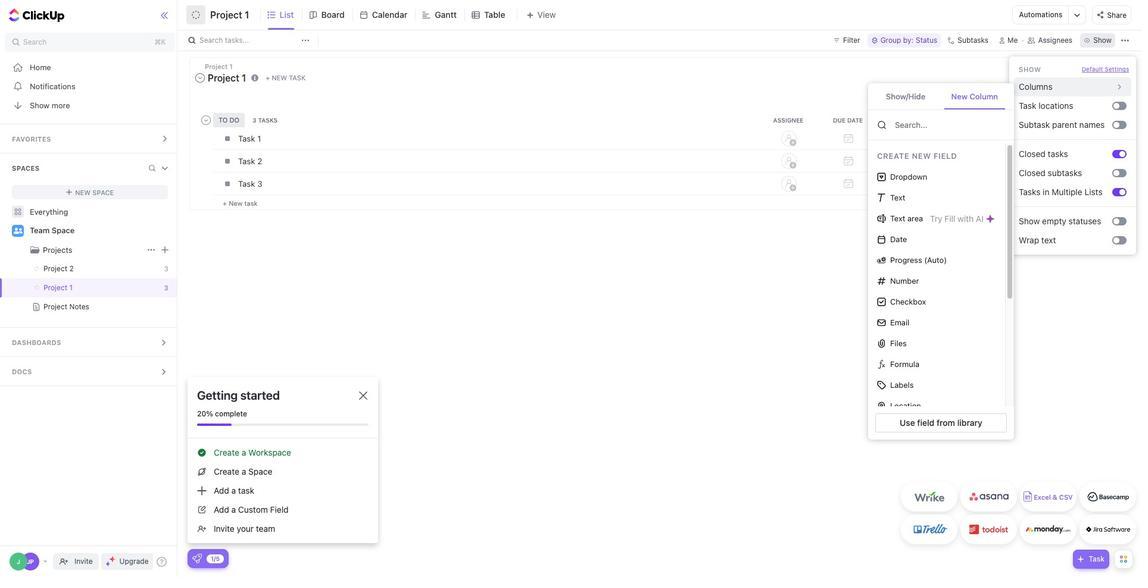 Task type: describe. For each thing, give the bounding box(es) containing it.
home
[[30, 62, 51, 72]]

use field from library
[[900, 418, 983, 428]]

3 for project 1
[[164, 284, 168, 292]]

2 vertical spatial space
[[248, 467, 272, 477]]

task locations button
[[1014, 96, 1113, 116]]

team space link
[[30, 222, 169, 241]]

2 for ‎task 2
[[257, 157, 262, 166]]

labels
[[891, 380, 914, 390]]

tasks
[[1048, 149, 1068, 159]]

2 horizontal spatial task
[[1089, 555, 1105, 564]]

show more
[[30, 100, 70, 110]]

create a space
[[214, 467, 272, 477]]

automations button
[[1013, 6, 1069, 24]]

fill
[[945, 214, 956, 224]]

add a custom field
[[214, 505, 289, 515]]

1 for 'project 1' button
[[245, 10, 249, 20]]

in
[[1043, 187, 1050, 197]]

me button
[[995, 33, 1023, 48]]

show/hide
[[886, 92, 926, 101]]

tasks...
[[225, 36, 249, 45]]

tasks
[[1019, 187, 1041, 197]]

project for 'project notes' link
[[43, 303, 67, 312]]

show up columns
[[1019, 66, 1041, 73]]

upgrade
[[119, 558, 149, 566]]

empty
[[1043, 216, 1067, 226]]

number
[[891, 276, 919, 286]]

use
[[900, 418, 915, 428]]

project 1 inside button
[[210, 10, 249, 20]]

wrap
[[1019, 235, 1040, 245]]

show empty statuses button
[[1014, 212, 1113, 231]]

new inside sidebar navigation
[[75, 189, 91, 196]]

progress (auto)
[[891, 255, 947, 265]]

default
[[1082, 66, 1103, 73]]

assignees
[[1038, 36, 1073, 45]]

lists
[[1085, 187, 1103, 197]]

team space
[[30, 226, 75, 235]]

3 for project 2
[[164, 265, 168, 273]]

projects
[[43, 245, 72, 255]]

dropdown
[[891, 172, 928, 181]]

files
[[891, 339, 907, 348]]

project 1 button
[[206, 2, 249, 28]]

wrap text
[[1019, 235, 1056, 245]]

new space
[[75, 189, 114, 196]]

project 2 link
[[0, 260, 156, 279]]

with
[[958, 214, 974, 224]]

2 projects link from the left
[[43, 241, 144, 260]]

your
[[237, 524, 254, 534]]

1 projects link from the left
[[1, 241, 144, 260]]

a for space
[[242, 467, 246, 477]]

search tasks...
[[200, 36, 249, 45]]

‎task 1
[[238, 134, 261, 143]]

sidebar navigation
[[0, 0, 180, 578]]

subtask parent names
[[1019, 120, 1105, 130]]

task for task 3
[[238, 179, 255, 189]]

getting
[[197, 389, 238, 403]]

upgrade link
[[101, 554, 153, 571]]

tasks in multiple lists button
[[1014, 183, 1113, 202]]

create a workspace
[[214, 448, 291, 458]]

search for search tasks...
[[200, 36, 223, 45]]

locations
[[1039, 101, 1074, 111]]

space for team space
[[52, 226, 75, 235]]

dashboards
[[12, 339, 61, 347]]

new column
[[952, 92, 998, 101]]

date
[[891, 235, 907, 244]]

more
[[52, 100, 70, 110]]

a for custom
[[231, 505, 236, 515]]

field
[[918, 418, 935, 428]]

from
[[937, 418, 955, 428]]

closed subtasks button
[[1014, 164, 1113, 183]]

names
[[1080, 120, 1105, 130]]

1 inside sidebar navigation
[[69, 284, 73, 292]]

add a task
[[214, 486, 254, 496]]

assignees button
[[1023, 33, 1078, 48]]

gantt
[[435, 10, 457, 20]]

1/5
[[211, 555, 220, 563]]

20% complete
[[197, 410, 247, 419]]

email
[[891, 318, 910, 327]]

everything link
[[0, 203, 180, 222]]

workspace
[[248, 448, 291, 458]]

1 for ‎task 1 "link"
[[257, 134, 261, 143]]

text for text
[[891, 193, 906, 202]]

favorites button
[[0, 124, 180, 153]]

closed tasks
[[1019, 149, 1068, 159]]

subtask parent names button
[[1014, 116, 1113, 135]]

add for add a custom field
[[214, 505, 229, 515]]

20%
[[197, 410, 213, 419]]

a for workspace
[[242, 448, 246, 458]]

space for new space
[[92, 189, 114, 196]]

2 vertical spatial task
[[238, 486, 254, 496]]

subtask
[[1019, 120, 1050, 130]]

hide closed
[[1074, 66, 1118, 74]]

started
[[241, 389, 280, 403]]

a for task
[[231, 486, 236, 496]]

new down "task 3"
[[229, 199, 243, 207]]

create for create a space
[[214, 467, 239, 477]]

hide
[[1074, 66, 1090, 74]]

default settings
[[1082, 66, 1130, 73]]

‎task 1 link
[[235, 129, 756, 149]]

closed for closed tasks
[[1019, 149, 1046, 159]]

statuses
[[1069, 216, 1102, 226]]

2 for project 2
[[69, 264, 74, 273]]

task 3
[[238, 179, 262, 189]]

location
[[891, 401, 921, 411]]

tasks in multiple lists
[[1019, 187, 1103, 197]]



Task type: vqa. For each thing, say whether or not it's contained in the screenshot.
1st Create from the bottom of the page
yes



Task type: locate. For each thing, give the bounding box(es) containing it.
project 2
[[43, 264, 74, 273]]

text
[[1042, 235, 1056, 245]]

space down create a workspace
[[248, 467, 272, 477]]

1 horizontal spatial +
[[266, 74, 270, 82]]

⌘k
[[155, 38, 166, 46]]

show left more
[[30, 100, 50, 110]]

tab list containing show/hide
[[868, 83, 1014, 110]]

Search tasks... text field
[[200, 32, 298, 49]]

project 1 link
[[0, 279, 156, 298]]

1 horizontal spatial project 1
[[210, 10, 249, 20]]

1 horizontal spatial invite
[[214, 524, 235, 534]]

Search field
[[894, 120, 1005, 130]]

search left tasks...
[[200, 36, 223, 45]]

1 add from the top
[[214, 486, 229, 496]]

subtasks
[[1048, 168, 1083, 178]]

0 vertical spatial text
[[891, 193, 906, 202]]

team
[[256, 524, 275, 534]]

0 horizontal spatial +
[[223, 199, 227, 207]]

0 horizontal spatial 2
[[69, 264, 74, 273]]

1 vertical spatial closed
[[1019, 168, 1046, 178]]

text for text area
[[891, 214, 906, 223]]

1 up project notes
[[69, 284, 73, 292]]

1 horizontal spatial search
[[200, 36, 223, 45]]

0 vertical spatial add
[[214, 486, 229, 496]]

closed
[[1092, 66, 1118, 74]]

0 vertical spatial ‎task
[[238, 134, 255, 143]]

wrap text button
[[1014, 231, 1113, 250]]

project 1 up the search tasks...
[[210, 10, 249, 20]]

closed inside button
[[1019, 149, 1046, 159]]

user friends image
[[13, 228, 22, 235]]

task inside button
[[1019, 101, 1037, 111]]

0 vertical spatial project 1
[[210, 10, 249, 20]]

create up create a space
[[214, 448, 239, 458]]

1 up ‎task 2
[[257, 134, 261, 143]]

docs
[[12, 368, 32, 376]]

1 vertical spatial add
[[214, 505, 229, 515]]

‎task inside "link"
[[238, 134, 255, 143]]

‎task for ‎task 1
[[238, 134, 255, 143]]

0 horizontal spatial invite
[[74, 558, 93, 566]]

1 vertical spatial task
[[244, 199, 258, 207]]

columns button
[[1014, 77, 1132, 96]]

try fill with ai
[[931, 214, 984, 224]]

1 closed from the top
[[1019, 149, 1046, 159]]

projects link down everything link
[[43, 241, 144, 260]]

0 vertical spatial 2
[[257, 157, 262, 166]]

invite inside sidebar navigation
[[74, 558, 93, 566]]

space up the projects
[[52, 226, 75, 235]]

project for project 1 link
[[43, 284, 67, 292]]

1 vertical spatial space
[[52, 226, 75, 235]]

2 text from the top
[[891, 214, 906, 223]]

1 text from the top
[[891, 193, 906, 202]]

use field from library button
[[876, 414, 1007, 433]]

add for add a task
[[214, 486, 229, 496]]

0 vertical spatial +
[[266, 74, 270, 82]]

create up the add a task
[[214, 467, 239, 477]]

create for create a workspace
[[214, 448, 239, 458]]

‎task for ‎task 2
[[238, 157, 255, 166]]

show inside dropdown button
[[1094, 36, 1112, 45]]

excel & csv
[[1034, 494, 1073, 502]]

1 up search tasks... text box
[[245, 10, 249, 20]]

+ new task down "task 3"
[[223, 199, 258, 207]]

1 horizontal spatial + new task
[[266, 74, 306, 82]]

favorites
[[12, 135, 51, 143]]

2 create from the top
[[214, 467, 239, 477]]

show down share button
[[1094, 36, 1112, 45]]

2 add from the top
[[214, 505, 229, 515]]

show
[[1094, 36, 1112, 45], [1019, 66, 1041, 73], [30, 100, 50, 110], [1019, 216, 1040, 226]]

columns
[[1019, 82, 1053, 92]]

0 horizontal spatial task
[[238, 179, 255, 189]]

onboarding checklist button image
[[192, 555, 202, 564]]

1 vertical spatial create
[[214, 467, 239, 477]]

(auto)
[[925, 255, 947, 265]]

complete
[[215, 410, 247, 419]]

closed up tasks
[[1019, 168, 1046, 178]]

project up the search tasks...
[[210, 10, 242, 20]]

invite
[[214, 524, 235, 534], [74, 558, 93, 566]]

0 horizontal spatial 1
[[69, 284, 73, 292]]

add down the add a task
[[214, 505, 229, 515]]

+ new task
[[266, 74, 306, 82], [223, 199, 258, 207]]

create
[[214, 448, 239, 458], [214, 467, 239, 477]]

project 1 down the project 2
[[43, 284, 73, 292]]

notifications
[[30, 81, 75, 91]]

show inside sidebar navigation
[[30, 100, 50, 110]]

excel
[[1034, 494, 1051, 502]]

new column button
[[944, 85, 1005, 110]]

2 ‎task from the top
[[238, 157, 255, 166]]

1 inside "link"
[[257, 134, 261, 143]]

projects link
[[1, 241, 144, 260], [43, 241, 144, 260]]

board link
[[321, 0, 349, 30]]

custom
[[238, 505, 268, 515]]

list link
[[280, 0, 299, 30]]

task 3 link
[[235, 174, 756, 194]]

onboarding checklist button element
[[192, 555, 202, 564]]

project 1
[[210, 10, 249, 20], [43, 284, 73, 292]]

1 create from the top
[[214, 448, 239, 458]]

settings
[[1105, 66, 1130, 73]]

new left column
[[952, 92, 968, 101]]

0 horizontal spatial space
[[52, 226, 75, 235]]

share button
[[1093, 5, 1132, 24]]

close image
[[359, 392, 368, 400]]

calendar
[[372, 10, 408, 20]]

add down create a space
[[214, 486, 229, 496]]

multiple
[[1052, 187, 1083, 197]]

text up text area
[[891, 193, 906, 202]]

0 vertical spatial closed
[[1019, 149, 1046, 159]]

2 vertical spatial 3
[[164, 284, 168, 292]]

me
[[1008, 36, 1018, 45]]

formula
[[891, 360, 920, 369]]

search for search
[[23, 38, 47, 46]]

tab list
[[868, 83, 1014, 110]]

excel & csv link
[[1020, 482, 1077, 512]]

1 inside button
[[245, 10, 249, 20]]

0 vertical spatial task
[[1019, 101, 1037, 111]]

new right list info icon
[[272, 74, 287, 82]]

1 horizontal spatial 1
[[245, 10, 249, 20]]

0 vertical spatial space
[[92, 189, 114, 196]]

0 vertical spatial + new task
[[266, 74, 306, 82]]

getting started
[[197, 389, 280, 403]]

1
[[245, 10, 249, 20], [257, 134, 261, 143], [69, 284, 73, 292]]

task
[[1019, 101, 1037, 111], [238, 179, 255, 189], [1089, 555, 1105, 564]]

2 up project 1 link
[[69, 264, 74, 273]]

invite for invite your team
[[214, 524, 235, 534]]

1 horizontal spatial 2
[[257, 157, 262, 166]]

2 vertical spatial task
[[1089, 555, 1105, 564]]

0 vertical spatial 1
[[245, 10, 249, 20]]

checkbox
[[891, 297, 926, 307]]

invite left "upgrade" 'link'
[[74, 558, 93, 566]]

column
[[970, 92, 998, 101]]

task
[[289, 74, 306, 82], [244, 199, 258, 207], [238, 486, 254, 496]]

area
[[908, 214, 923, 223]]

project notes
[[43, 303, 89, 312]]

a down create a space
[[231, 486, 236, 496]]

‎task up ‎task 2
[[238, 134, 255, 143]]

0 vertical spatial invite
[[214, 524, 235, 534]]

task right list info icon
[[289, 74, 306, 82]]

&
[[1053, 494, 1058, 502]]

1 vertical spatial text
[[891, 214, 906, 223]]

space up everything link
[[92, 189, 114, 196]]

projects link up the project 2
[[1, 241, 144, 260]]

project down the project 2
[[43, 284, 67, 292]]

a down the add a task
[[231, 505, 236, 515]]

1 vertical spatial task
[[238, 179, 255, 189]]

2 horizontal spatial space
[[248, 467, 272, 477]]

invite for invite
[[74, 558, 93, 566]]

project left notes
[[43, 303, 67, 312]]

1 vertical spatial ‎task
[[238, 157, 255, 166]]

invite left 'your'
[[214, 524, 235, 534]]

new up everything link
[[75, 189, 91, 196]]

text left 'area'
[[891, 214, 906, 223]]

0 horizontal spatial project 1
[[43, 284, 73, 292]]

2 closed from the top
[[1019, 168, 1046, 178]]

2 horizontal spatial 1
[[257, 134, 261, 143]]

2 up "task 3"
[[257, 157, 262, 166]]

a up create a space
[[242, 448, 246, 458]]

1 horizontal spatial task
[[1019, 101, 1037, 111]]

show inside button
[[1019, 216, 1040, 226]]

1 vertical spatial 2
[[69, 264, 74, 273]]

text area
[[891, 214, 923, 223]]

project inside button
[[210, 10, 242, 20]]

a down create a workspace
[[242, 467, 246, 477]]

0 vertical spatial 3
[[257, 179, 262, 189]]

list info image
[[252, 74, 259, 81]]

1 vertical spatial 3
[[164, 265, 168, 273]]

+ new task right list info icon
[[266, 74, 306, 82]]

task down create a space
[[238, 486, 254, 496]]

project 1 inside sidebar navigation
[[43, 284, 73, 292]]

closed left tasks
[[1019, 149, 1046, 159]]

2 inside project 2 "link"
[[69, 264, 74, 273]]

task down "task 3"
[[244, 199, 258, 207]]

project inside "link"
[[43, 264, 67, 273]]

show up wrap
[[1019, 216, 1040, 226]]

project down the projects
[[43, 264, 67, 273]]

+
[[266, 74, 270, 82], [223, 199, 227, 207]]

team
[[30, 226, 50, 235]]

2 vertical spatial 1
[[69, 284, 73, 292]]

1 vertical spatial project 1
[[43, 284, 73, 292]]

ai
[[976, 214, 984, 224]]

0 vertical spatial create
[[214, 448, 239, 458]]

‎task inside "link"
[[238, 157, 255, 166]]

notifications link
[[0, 77, 180, 96]]

search inside sidebar navigation
[[23, 38, 47, 46]]

3
[[257, 179, 262, 189], [164, 265, 168, 273], [164, 284, 168, 292]]

add
[[214, 486, 229, 496], [214, 505, 229, 515]]

1 horizontal spatial space
[[92, 189, 114, 196]]

closed tasks button
[[1014, 145, 1113, 164]]

project for project 2 "link"
[[43, 264, 67, 273]]

invite your team
[[214, 524, 275, 534]]

progress
[[891, 255, 922, 265]]

0 vertical spatial task
[[289, 74, 306, 82]]

automations
[[1019, 10, 1063, 19]]

‎task down ‎task 1
[[238, 157, 255, 166]]

0 horizontal spatial + new task
[[223, 199, 258, 207]]

everything
[[30, 207, 68, 217]]

new inside "button"
[[952, 92, 968, 101]]

0 horizontal spatial search
[[23, 38, 47, 46]]

closed for closed subtasks
[[1019, 168, 1046, 178]]

1 vertical spatial invite
[[74, 558, 93, 566]]

search up home
[[23, 38, 47, 46]]

calendar link
[[372, 0, 412, 30]]

1 vertical spatial + new task
[[223, 199, 258, 207]]

closed inside button
[[1019, 168, 1046, 178]]

2 inside ‎task 2 "link"
[[257, 157, 262, 166]]

table link
[[484, 0, 510, 30]]

project
[[210, 10, 242, 20], [43, 264, 67, 273], [43, 284, 67, 292], [43, 303, 67, 312]]

task for task locations
[[1019, 101, 1037, 111]]

1 vertical spatial 1
[[257, 134, 261, 143]]

‎task 2
[[238, 157, 262, 166]]

‎task 2 link
[[235, 151, 756, 171]]

1 vertical spatial +
[[223, 199, 227, 207]]

1 ‎task from the top
[[238, 134, 255, 143]]

try
[[931, 214, 943, 224]]



